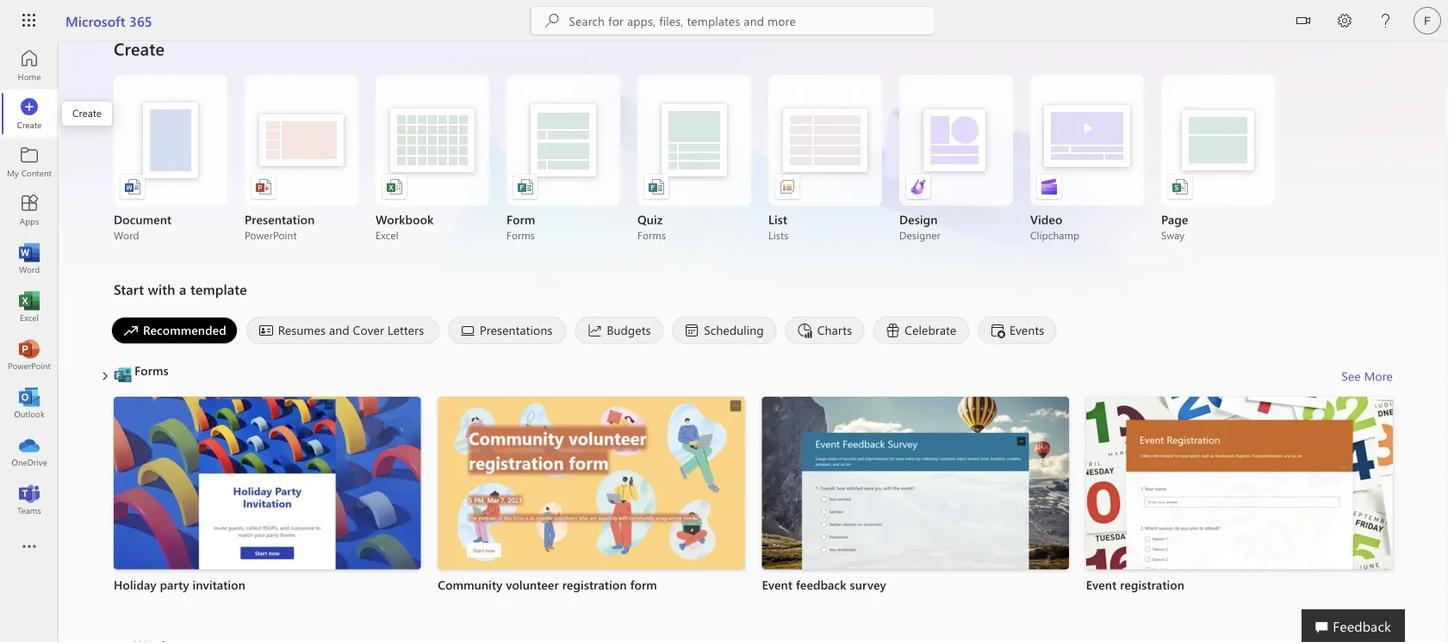 Task type: vqa. For each thing, say whether or not it's contained in the screenshot.
Displaying 4 out of 7 files. Status
no



Task type: describe. For each thing, give the bounding box(es) containing it.
community volunteer registration form image
[[438, 397, 745, 572]]

resumes and cover letters
[[278, 322, 424, 338]]

events
[[1010, 322, 1045, 338]]

workbook excel
[[376, 212, 434, 242]]

list containing holiday party invitation
[[114, 397, 1393, 631]]

outlook image
[[21, 395, 38, 412]]

event registration link element
[[1086, 577, 1393, 594]]

microsoft 365
[[65, 11, 152, 30]]

word image
[[21, 250, 38, 267]]

page sway
[[1162, 212, 1189, 242]]

budgets
[[607, 322, 651, 338]]

designer design image
[[910, 178, 927, 196]]

volunteer
[[506, 577, 559, 593]]

list lists
[[769, 212, 789, 242]]

more
[[1365, 368, 1393, 384]]

create inside tooltip
[[72, 106, 102, 120]]

presentations
[[480, 322, 553, 338]]

community volunteer registration form link element
[[438, 577, 745, 594]]

design designer
[[900, 212, 941, 242]]

budgets tab
[[571, 317, 668, 345]]

video
[[1031, 212, 1063, 228]]

list
[[769, 212, 788, 228]]

see more
[[1342, 368, 1393, 384]]

community volunteer registration form
[[438, 577, 657, 593]]

events element
[[978, 317, 1057, 345]]

celebrate
[[905, 322, 957, 338]]

microsoft
[[65, 11, 125, 30]]

presentation
[[245, 212, 315, 228]]

 button
[[1283, 0, 1324, 44]]

workbook
[[376, 212, 434, 228]]

page
[[1162, 212, 1189, 228]]

form
[[507, 212, 536, 228]]

budgets element
[[575, 317, 664, 345]]

Search box. Suggestions appear as you type. search field
[[569, 7, 934, 34]]

template
[[190, 280, 247, 299]]

none search field inside the microsoft 365 banner
[[531, 7, 934, 34]]

scheduling
[[704, 322, 764, 338]]

365
[[129, 11, 152, 30]]

feedback
[[796, 577, 847, 593]]

lists
[[769, 228, 789, 242]]

survey
[[850, 577, 887, 593]]

clipchamp
[[1031, 228, 1080, 242]]

quiz forms
[[638, 212, 666, 242]]

feedback button
[[1302, 610, 1406, 643]]

0 horizontal spatial forms
[[135, 363, 169, 379]]

registration inside 'element'
[[1120, 577, 1185, 593]]

forms for quiz
[[638, 228, 666, 242]]

home image
[[21, 57, 38, 74]]

powerpoint image
[[21, 346, 38, 364]]

event feedback survey list item
[[762, 397, 1069, 624]]

create element
[[0, 90, 59, 138]]

designer
[[900, 228, 941, 242]]

sway page image
[[1172, 178, 1189, 196]]

event for event feedback survey
[[762, 577, 793, 593]]

cover
[[353, 322, 384, 338]]

scheduling element
[[672, 317, 777, 345]]

word document image
[[124, 178, 141, 196]]

f button
[[1407, 0, 1449, 41]]

start with a template
[[114, 280, 247, 299]]

view more apps image
[[21, 539, 38, 557]]

event feedback survey link element
[[762, 577, 1069, 594]]

holiday party invitation
[[114, 577, 246, 593]]

charts tab
[[781, 317, 869, 345]]

charts element
[[786, 317, 865, 345]]

event feedback survey image
[[762, 397, 1069, 572]]

teams image
[[21, 491, 38, 508]]

excel workbook image
[[386, 178, 403, 196]]

resumes and cover letters tab
[[242, 317, 444, 345]]

apps image
[[21, 202, 38, 219]]



Task type: locate. For each thing, give the bounding box(es) containing it.
design
[[900, 212, 938, 228]]

2 event from the left
[[1086, 577, 1117, 593]]

forms down recommended tab
[[135, 363, 169, 379]]

1 event from the left
[[762, 577, 793, 593]]

1 horizontal spatial registration
[[1120, 577, 1185, 593]]

scheduling tab
[[668, 317, 781, 345]]

excel image
[[21, 298, 38, 315]]

1 vertical spatial create
[[72, 106, 102, 120]]

recommended tab
[[107, 317, 242, 345]]

see more link
[[1342, 363, 1393, 390]]

resumes
[[278, 322, 326, 338]]

event inside list item
[[762, 577, 793, 593]]

0 horizontal spatial registration
[[563, 577, 627, 593]]

create tooltip
[[62, 102, 112, 126]]

my content image
[[21, 153, 38, 171]]

2 registration from the left
[[1120, 577, 1185, 593]]

form forms
[[507, 212, 536, 242]]

forms
[[507, 228, 535, 242], [638, 228, 666, 242], [135, 363, 169, 379]]

invitation
[[193, 577, 246, 593]]

recommended
[[143, 322, 226, 338]]

list
[[114, 397, 1393, 631]]

event registration image
[[1086, 397, 1393, 572]]

presentations tab
[[444, 317, 571, 345]]

powerpoint
[[245, 228, 297, 242]]

create
[[114, 37, 165, 60], [72, 106, 102, 120]]

start
[[114, 280, 144, 299]]


[[1297, 14, 1311, 28]]

charts
[[818, 322, 852, 338]]

community volunteer registration form list item
[[438, 397, 745, 624]]

celebrate tab
[[869, 317, 974, 345]]

with
[[148, 280, 175, 299]]

resumes and cover letters element
[[246, 317, 439, 345]]

1 horizontal spatial forms
[[507, 228, 535, 242]]

document word
[[114, 212, 172, 242]]

a
[[179, 280, 187, 299]]

document
[[114, 212, 172, 228]]

onedrive image
[[21, 443, 38, 460]]

presentations element
[[448, 317, 566, 345]]

clipchamp video image
[[1041, 178, 1058, 196]]

registration
[[563, 577, 627, 593], [1120, 577, 1185, 593]]

0 vertical spatial create
[[114, 37, 165, 60]]

new quiz image
[[648, 178, 665, 196]]

tab list
[[107, 317, 1393, 345]]

community
[[438, 577, 503, 593]]


[[100, 371, 110, 382]]

event inside 'element'
[[1086, 577, 1117, 593]]

None search field
[[531, 7, 934, 34]]

excel
[[376, 228, 399, 242]]

2 horizontal spatial forms
[[638, 228, 666, 242]]

forms inside form forms
[[507, 228, 535, 242]]

event
[[762, 577, 793, 593], [1086, 577, 1117, 593]]

forms down form
[[507, 228, 535, 242]]

sway
[[1162, 228, 1185, 242]]

create right "create" element
[[72, 106, 102, 120]]

recommended element
[[111, 317, 238, 345]]

0 horizontal spatial event
[[762, 577, 793, 593]]

1 registration from the left
[[563, 577, 627, 593]]

1 horizontal spatial create
[[114, 37, 165, 60]]

f
[[1425, 14, 1431, 27]]

see
[[1342, 368, 1361, 384]]

forms for form
[[507, 228, 535, 242]]

forms down quiz
[[638, 228, 666, 242]]

event for event registration
[[1086, 577, 1117, 593]]

celebrate element
[[873, 317, 969, 345]]

event registration list item
[[1086, 397, 1393, 624]]

word
[[114, 228, 139, 242]]

designer design image
[[910, 178, 927, 196]]

navigation
[[0, 41, 59, 524]]

and
[[329, 322, 350, 338]]

holiday
[[114, 577, 157, 593]]

forms survey image
[[517, 178, 534, 196]]

create image
[[21, 105, 38, 122]]

presentation powerpoint
[[245, 212, 315, 242]]

quiz
[[638, 212, 663, 228]]

party
[[160, 577, 189, 593]]

letters
[[388, 322, 424, 338]]

create down 365
[[114, 37, 165, 60]]

holiday party invitation list item
[[114, 397, 421, 624]]

event feedback survey
[[762, 577, 887, 593]]

holiday party invitation image
[[114, 397, 421, 572]]

events tab
[[974, 317, 1061, 345]]

powerpoint presentation image
[[255, 178, 272, 196]]

feedback
[[1333, 617, 1392, 636]]

0 horizontal spatial create
[[72, 106, 102, 120]]

video clipchamp
[[1031, 212, 1080, 242]]

registration inside list item
[[563, 577, 627, 593]]

1 horizontal spatial event
[[1086, 577, 1117, 593]]

holiday party invitation link element
[[114, 577, 421, 594]]

form
[[630, 577, 657, 593]]

event registration
[[1086, 577, 1185, 593]]

microsoft 365 banner
[[0, 0, 1449, 44]]

tab list containing recommended
[[107, 317, 1393, 345]]

lists list image
[[779, 178, 796, 196]]



